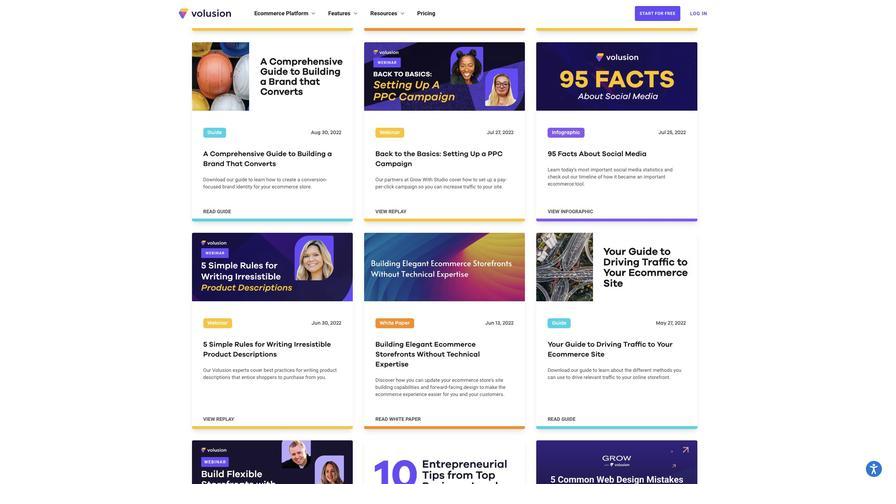 Task type: locate. For each thing, give the bounding box(es) containing it.
building down aug
[[297, 151, 326, 158]]

for inside the "discover how you can update your ecommerce store's site building capabilities and forward-facing design to make the ecommerce experience easier for you and your customers."
[[443, 392, 449, 397]]

1 vertical spatial and
[[421, 384, 429, 390]]

1 horizontal spatial 27,
[[668, 321, 674, 326]]

studio
[[434, 177, 448, 182]]

read guide button for ecommerce
[[548, 416, 576, 423]]

your down about
[[622, 375, 632, 380]]

view replay
[[203, 18, 234, 24], [548, 18, 579, 24], [376, 209, 407, 214], [203, 416, 234, 422]]

your
[[261, 184, 271, 190], [483, 184, 493, 190], [622, 375, 632, 380], [441, 377, 451, 383], [469, 392, 479, 397]]

cover up increase
[[449, 177, 461, 182]]

a right up on the top of the page
[[494, 177, 496, 182]]

2 read white paper from the top
[[376, 416, 421, 422]]

view replay button inside view replay 'link'
[[548, 17, 579, 25]]

and down update
[[421, 384, 429, 390]]

view replay link
[[536, 0, 697, 31]]

1 vertical spatial our
[[203, 367, 211, 373]]

can down studio
[[434, 184, 442, 190]]

27, up ppc
[[496, 130, 501, 135]]

1 jul from the left
[[487, 130, 494, 135]]

infographic
[[552, 130, 580, 135]]

1 vertical spatial ecommerce
[[434, 341, 476, 348]]

paper down pricing "link"
[[406, 18, 421, 24]]

1 horizontal spatial jun
[[485, 321, 494, 326]]

2 jul from the left
[[659, 130, 666, 135]]

1 jun from the left
[[312, 321, 321, 326]]

1 vertical spatial webinar
[[208, 321, 228, 326]]

to up site
[[588, 341, 595, 348]]

27, right may
[[668, 321, 674, 326]]

most
[[578, 167, 590, 173]]

and right statistics
[[665, 167, 673, 173]]

0 vertical spatial read guide button
[[203, 208, 231, 215]]

for up 'descriptions'
[[255, 341, 265, 348]]

your
[[548, 341, 564, 348], [657, 341, 673, 348]]

can inside the "discover how you can update your ecommerce store's site building capabilities and forward-facing design to make the ecommerce experience easier for you and your customers."
[[416, 377, 424, 383]]

2 white from the top
[[389, 416, 404, 422]]

1 vertical spatial read guide button
[[548, 416, 576, 423]]

2 vertical spatial the
[[499, 384, 506, 390]]

0 vertical spatial paper
[[406, 18, 421, 24]]

building inside building elegant ecommerce storefronts without technical expertise
[[376, 341, 404, 348]]

descriptions
[[233, 351, 277, 358]]

jul for 95 facts about social media
[[659, 130, 666, 135]]

the inside the "discover how you can update your ecommerce store's site building capabilities and forward-facing design to make the ecommerce experience easier for you and your customers."
[[499, 384, 506, 390]]

2 horizontal spatial ecommerce
[[548, 351, 589, 358]]

0 horizontal spatial jun
[[312, 321, 321, 326]]

our up the drive
[[571, 367, 578, 373]]

easier
[[428, 392, 442, 397]]

important up of
[[591, 167, 613, 173]]

irresistible
[[294, 341, 331, 348]]

0 horizontal spatial ecommerce
[[254, 10, 285, 17]]

30, up irresistible
[[322, 321, 329, 326]]

30, for irresistible
[[322, 321, 329, 326]]

1 horizontal spatial download
[[548, 367, 570, 373]]

writing
[[304, 367, 319, 373]]

1 horizontal spatial cover
[[449, 177, 461, 182]]

1 horizontal spatial ecommerce
[[434, 341, 476, 348]]

features
[[328, 10, 351, 17]]

to left create
[[277, 177, 281, 182]]

1 horizontal spatial building
[[376, 341, 404, 348]]

0 vertical spatial and
[[665, 167, 673, 173]]

0 horizontal spatial can
[[416, 377, 424, 383]]

0 vertical spatial read guide
[[203, 209, 231, 214]]

jun up irresistible
[[312, 321, 321, 326]]

jul 25, 2022
[[659, 130, 686, 135]]

for inside download our guide to learn how to create a conversion- focused brand identity for your ecommerce store.
[[254, 184, 260, 190]]

2022 right 13, at the right of page
[[503, 321, 514, 326]]

can
[[434, 184, 442, 190], [548, 375, 556, 380], [416, 377, 424, 383]]

0 vertical spatial learn
[[254, 177, 265, 182]]

0 vertical spatial white
[[389, 18, 404, 24]]

2022 up irresistible
[[330, 321, 341, 326]]

our up per-
[[376, 177, 383, 182]]

for down "forward-"
[[443, 392, 449, 397]]

1 read white paper from the top
[[376, 18, 421, 24]]

0 vertical spatial webinar
[[380, 130, 400, 135]]

jun 13, 2022
[[485, 321, 514, 326]]

1 paper from the top
[[406, 18, 421, 24]]

1 vertical spatial white
[[389, 416, 404, 422]]

to up relevant at bottom
[[593, 367, 597, 373]]

ecommerce inside dropdown button
[[254, 10, 285, 17]]

may
[[656, 321, 667, 326]]

0 horizontal spatial traffic
[[463, 184, 476, 190]]

a inside back to the basics: setting up a ppc campaign
[[482, 151, 486, 158]]

ecommerce down create
[[272, 184, 298, 190]]

download inside download our guide to learn how to create a conversion- focused brand identity for your ecommerce store.
[[203, 177, 225, 182]]

per-
[[376, 184, 384, 190]]

1 vertical spatial traffic
[[603, 375, 615, 380]]

0 horizontal spatial learn
[[254, 177, 265, 182]]

capabilities
[[394, 384, 419, 390]]

1 vertical spatial paper
[[406, 416, 421, 422]]

read guide for that
[[203, 209, 231, 214]]

paper for second read white paper button from the top
[[406, 416, 421, 422]]

2 horizontal spatial the
[[625, 367, 632, 373]]

read guide for ecommerce
[[548, 416, 576, 422]]

our
[[376, 177, 383, 182], [203, 367, 211, 373]]

1 vertical spatial building
[[376, 341, 404, 348]]

0 horizontal spatial download
[[203, 177, 225, 182]]

1 horizontal spatial our
[[376, 177, 383, 182]]

can inside our partners at grow with studio cover how to set up a pay- per-click campaign so you can increase traffic to your site.
[[434, 184, 442, 190]]

1 vertical spatial cover
[[250, 367, 263, 373]]

your down up on the top of the page
[[483, 184, 493, 190]]

read white paper down the experience on the left bottom
[[376, 416, 421, 422]]

and down the design in the bottom right of the page
[[460, 392, 468, 397]]

for up purchase
[[296, 367, 302, 373]]

1 white from the top
[[389, 18, 404, 24]]

your down may
[[657, 341, 673, 348]]

ecommerce down building
[[376, 392, 402, 397]]

expertise
[[376, 361, 409, 368]]

1 horizontal spatial and
[[460, 392, 468, 397]]

jul up ppc
[[487, 130, 494, 135]]

to right traffic on the bottom of page
[[648, 341, 655, 348]]

1 vertical spatial learn
[[599, 367, 610, 373]]

entice
[[242, 374, 255, 380]]

to up the identity
[[248, 177, 253, 182]]

the right about
[[625, 367, 632, 373]]

1 vertical spatial read white paper button
[[376, 416, 421, 423]]

our inside download our guide to learn how to create a conversion- focused brand identity for your ecommerce store.
[[227, 177, 234, 182]]

our inside download our guide to learn about the different methods you can use to drive relevant traffic to your online storefront.
[[571, 367, 578, 373]]

27, for your guide to driving traffic to your ecommerce site
[[668, 321, 674, 326]]

timeline
[[579, 174, 597, 180]]

1 horizontal spatial webinar
[[380, 130, 400, 135]]

your inside download our guide to learn about the different methods you can use to drive relevant traffic to your online storefront.
[[622, 375, 632, 380]]

paper down the experience on the left bottom
[[406, 416, 421, 422]]

1 vertical spatial the
[[625, 367, 632, 373]]

2022 right may
[[675, 321, 686, 326]]

learn for converts
[[254, 177, 265, 182]]

ecommerce up technical
[[434, 341, 476, 348]]

1 horizontal spatial can
[[434, 184, 442, 190]]

white down the experience on the left bottom
[[389, 416, 404, 422]]

read white paper button down the experience on the left bottom
[[376, 416, 421, 423]]

our inside 'learn today's most important social media statistics and check out our timeline of how it became an important ecommerce tool.'
[[571, 174, 578, 180]]

the
[[404, 151, 415, 158], [625, 367, 632, 373], [499, 384, 506, 390]]

a inside a comprehensive guide to building a brand that converts
[[328, 151, 332, 158]]

to down practices
[[278, 374, 283, 380]]

free
[[665, 11, 676, 16]]

building inside a comprehensive guide to building a brand that converts
[[297, 151, 326, 158]]

1 horizontal spatial learn
[[599, 367, 610, 373]]

1 vertical spatial download
[[548, 367, 570, 373]]

read guide
[[203, 209, 231, 214], [548, 416, 576, 422]]

identity
[[236, 184, 252, 190]]

cover inside our volusion experts cover best practices for writing product descriptions that entice shoppers to purchase from you.
[[250, 367, 263, 373]]

view inside "button"
[[548, 18, 560, 24]]

2 30, from the top
[[322, 321, 329, 326]]

media
[[628, 167, 642, 173]]

design
[[464, 384, 478, 390]]

a down aug 30, 2022 at the left of page
[[328, 151, 332, 158]]

2 jun from the left
[[485, 321, 494, 326]]

download up use
[[548, 367, 570, 373]]

a
[[328, 151, 332, 158], [482, 151, 486, 158], [298, 177, 300, 182], [494, 177, 496, 182]]

rules
[[235, 341, 253, 348]]

guide
[[208, 130, 222, 135], [266, 151, 287, 158], [552, 321, 566, 326], [565, 341, 586, 348]]

1 vertical spatial important
[[644, 174, 666, 180]]

2022 right aug
[[330, 130, 341, 135]]

0 horizontal spatial and
[[421, 384, 429, 390]]

our inside our partners at grow with studio cover how to set up a pay- per-click campaign so you can increase traffic to your site.
[[376, 177, 383, 182]]

0 vertical spatial our
[[376, 177, 383, 182]]

for right the identity
[[254, 184, 260, 190]]

your up use
[[548, 341, 564, 348]]

ppc
[[488, 151, 503, 158]]

jul for back to the basics: setting up a ppc campaign
[[487, 130, 494, 135]]

jun
[[312, 321, 321, 326], [485, 321, 494, 326]]

0 horizontal spatial jul
[[487, 130, 494, 135]]

1 horizontal spatial read guide
[[548, 416, 576, 422]]

0 vertical spatial building
[[297, 151, 326, 158]]

2 paper from the top
[[406, 416, 421, 422]]

ecommerce platform
[[254, 10, 308, 17]]

methods
[[653, 367, 673, 373]]

1 30, from the top
[[322, 130, 329, 135]]

5
[[203, 341, 207, 348]]

learn today's most important social media statistics and check out our timeline of how it became an important ecommerce tool.
[[548, 167, 673, 187]]

download up "focused"
[[203, 177, 225, 182]]

and inside 'learn today's most important social media statistics and check out our timeline of how it became an important ecommerce tool.'
[[665, 167, 673, 173]]

jun left 13, at the right of page
[[485, 321, 494, 326]]

your inside download our guide to learn how to create a conversion- focused brand identity for your ecommerce store.
[[261, 184, 271, 190]]

download inside download our guide to learn about the different methods you can use to drive relevant traffic to your online storefront.
[[548, 367, 570, 373]]

1 vertical spatial read guide
[[548, 416, 576, 422]]

our for 5 simple rules for writing irresistible product descriptions
[[203, 367, 211, 373]]

so
[[418, 184, 424, 190]]

converts
[[244, 160, 276, 168]]

30,
[[322, 130, 329, 135], [322, 321, 329, 326]]

out
[[562, 174, 569, 180]]

learn inside download our guide to learn how to create a conversion- focused brand identity for your ecommerce store.
[[254, 177, 265, 182]]

read white paper button
[[376, 17, 421, 25], [376, 416, 421, 423]]

0 vertical spatial download
[[203, 177, 225, 182]]

to down store's
[[480, 384, 484, 390]]

read guide button for that
[[203, 208, 231, 215]]

your right the identity
[[261, 184, 271, 190]]

our up descriptions on the bottom of page
[[203, 367, 211, 373]]

how up capabilities
[[396, 377, 405, 383]]

social
[[602, 151, 624, 158]]

you right the methods
[[674, 367, 682, 373]]

ecommerce
[[548, 181, 574, 187], [272, 184, 298, 190], [452, 377, 478, 383], [376, 392, 402, 397]]

0 horizontal spatial cover
[[250, 367, 263, 373]]

ecommerce left platform
[[254, 10, 285, 17]]

elegant
[[406, 341, 433, 348]]

jun for 5 simple rules for writing irresistible product descriptions
[[312, 321, 321, 326]]

back to the basics: setting up a ppc campaign image
[[364, 42, 525, 111]]

30, right aug
[[322, 130, 329, 135]]

aug 30, 2022
[[311, 130, 341, 135]]

2 vertical spatial and
[[460, 392, 468, 397]]

1 horizontal spatial traffic
[[603, 375, 615, 380]]

download for a comprehensive guide to building a brand that converts
[[203, 177, 225, 182]]

create
[[282, 177, 296, 182]]

learn
[[254, 177, 265, 182], [599, 367, 610, 373]]

log in
[[690, 11, 707, 16]]

from
[[305, 374, 316, 380]]

0 horizontal spatial read guide button
[[203, 208, 231, 215]]

to up create
[[288, 151, 296, 158]]

2022 right 25,
[[675, 130, 686, 135]]

1 horizontal spatial read guide button
[[548, 416, 576, 423]]

you inside our partners at grow with studio cover how to set up a pay- per-click campaign so you can increase traffic to your site.
[[425, 184, 433, 190]]

0 horizontal spatial 27,
[[496, 130, 501, 135]]

building
[[376, 384, 393, 390]]

0 vertical spatial 30,
[[322, 130, 329, 135]]

traffic down about
[[603, 375, 615, 380]]

0 vertical spatial read white paper
[[376, 18, 421, 24]]

how left create
[[266, 177, 276, 182]]

for
[[254, 184, 260, 190], [255, 341, 265, 348], [296, 367, 302, 373], [443, 392, 449, 397]]

1 vertical spatial 27,
[[668, 321, 674, 326]]

open accessibe: accessibility options, statement and help image
[[870, 464, 878, 474]]

0 horizontal spatial the
[[404, 151, 415, 158]]

increase
[[444, 184, 462, 190]]

tool.
[[575, 181, 585, 187]]

read white paper button down resources
[[376, 17, 421, 25]]

aug
[[311, 130, 321, 135]]

read for your guide to driving traffic to your ecommerce site
[[548, 416, 560, 422]]

ecommerce inside your guide to driving traffic to your ecommerce site
[[548, 351, 589, 358]]

for inside 5 simple rules for writing irresistible product descriptions
[[255, 341, 265, 348]]

jul left 25,
[[659, 130, 666, 135]]

0 vertical spatial important
[[591, 167, 613, 173]]

best
[[264, 367, 273, 373]]

facing
[[449, 384, 462, 390]]

download
[[203, 177, 225, 182], [548, 367, 570, 373]]

your down the design in the bottom right of the page
[[469, 392, 479, 397]]

2 vertical spatial ecommerce
[[548, 351, 589, 358]]

building up storefronts
[[376, 341, 404, 348]]

0 horizontal spatial your
[[548, 341, 564, 348]]

cover up the entice
[[250, 367, 263, 373]]

important down statistics
[[644, 174, 666, 180]]

our right out
[[571, 174, 578, 180]]

webinar up simple
[[208, 321, 228, 326]]

can left update
[[416, 377, 424, 383]]

setting
[[443, 151, 469, 158]]

how
[[604, 174, 613, 180], [266, 177, 276, 182], [463, 177, 472, 182], [396, 377, 405, 383]]

the inside download our guide to learn about the different methods you can use to drive relevant traffic to your online storefront.
[[625, 367, 632, 373]]

how left it
[[604, 174, 613, 180]]

cover
[[449, 177, 461, 182], [250, 367, 263, 373]]

0 vertical spatial the
[[404, 151, 415, 158]]

0 horizontal spatial our
[[203, 367, 211, 373]]

0 horizontal spatial read guide
[[203, 209, 231, 214]]

0 horizontal spatial building
[[297, 151, 326, 158]]

start for free link
[[635, 6, 680, 21]]

0 horizontal spatial webinar
[[208, 321, 228, 326]]

our inside our volusion experts cover best practices for writing product descriptions that entice shoppers to purchase from you.
[[203, 367, 211, 373]]

to right use
[[566, 375, 571, 380]]

2022 for a comprehensive guide to building a brand that converts
[[330, 130, 341, 135]]

download our guide to learn how to create a conversion- focused brand identity for your ecommerce store.
[[203, 177, 327, 190]]

to up campaign
[[395, 151, 402, 158]]

grow
[[410, 177, 422, 182]]

traffic inside download our guide to learn about the different methods you can use to drive relevant traffic to your online storefront.
[[603, 375, 615, 380]]

you down with
[[425, 184, 433, 190]]

0 vertical spatial 27,
[[496, 130, 501, 135]]

to inside our volusion experts cover best practices for writing product descriptions that entice shoppers to purchase from you.
[[278, 374, 283, 380]]

2 horizontal spatial can
[[548, 375, 556, 380]]

1 horizontal spatial the
[[499, 384, 506, 390]]

ecommerce inside download our guide to learn how to create a conversion- focused brand identity for your ecommerce store.
[[272, 184, 298, 190]]

2 horizontal spatial and
[[665, 167, 673, 173]]

pricing link
[[417, 9, 435, 18]]

ecommerce up use
[[548, 351, 589, 358]]

2022 for 95 facts about social media
[[675, 130, 686, 135]]

0 vertical spatial traffic
[[463, 184, 476, 190]]

1 horizontal spatial your
[[657, 341, 673, 348]]

0 vertical spatial read white paper button
[[376, 17, 421, 25]]

practices
[[275, 367, 295, 373]]

traffic
[[463, 184, 476, 190], [603, 375, 615, 380]]

0 horizontal spatial important
[[591, 167, 613, 173]]

white down resources dropdown button
[[389, 18, 404, 24]]

2022 for back to the basics: setting up a ppc campaign
[[503, 130, 514, 135]]

paper
[[395, 321, 410, 326]]

read white paper down resources dropdown button
[[376, 18, 421, 24]]

2022
[[330, 130, 341, 135], [503, 130, 514, 135], [675, 130, 686, 135], [330, 321, 341, 326], [503, 321, 514, 326], [675, 321, 686, 326]]

to inside the "discover how you can update your ecommerce store's site building capabilities and forward-facing design to make the ecommerce experience easier for you and your customers."
[[480, 384, 484, 390]]

95
[[548, 151, 556, 158]]

webinar for to
[[380, 130, 400, 135]]

traffic right increase
[[463, 184, 476, 190]]

ecommerce up the design in the bottom right of the page
[[452, 377, 478, 383]]

a right create
[[298, 177, 300, 182]]

forward-
[[430, 384, 449, 390]]

0 vertical spatial cover
[[449, 177, 461, 182]]

1 horizontal spatial jul
[[659, 130, 666, 135]]

comprehensive
[[210, 151, 264, 158]]

0 vertical spatial ecommerce
[[254, 10, 285, 17]]

learn down converts
[[254, 177, 265, 182]]

the up campaign
[[404, 151, 415, 158]]

guide inside a comprehensive guide to building a brand that converts
[[266, 151, 287, 158]]

learn inside download our guide to learn about the different methods you can use to drive relevant traffic to your online storefront.
[[599, 367, 610, 373]]

1 vertical spatial read white paper
[[376, 416, 421, 422]]

webinar up the back
[[380, 130, 400, 135]]

log
[[690, 11, 700, 16]]

the inside back to the basics: setting up a ppc campaign
[[404, 151, 415, 158]]

can inside download our guide to learn about the different methods you can use to drive relevant traffic to your online storefront.
[[548, 375, 556, 380]]

1 horizontal spatial important
[[644, 174, 666, 180]]

a right "up"
[[482, 151, 486, 158]]

to inside back to the basics: setting up a ppc campaign
[[395, 151, 402, 158]]

and
[[665, 167, 673, 173], [421, 384, 429, 390], [460, 392, 468, 397]]

our up brand
[[227, 177, 234, 182]]

how left set
[[463, 177, 472, 182]]

to down about
[[617, 375, 621, 380]]

learn left about
[[599, 367, 610, 373]]

2022 up ppc
[[503, 130, 514, 135]]

ecommerce down out
[[548, 181, 574, 187]]

the down site
[[499, 384, 506, 390]]

can left use
[[548, 375, 556, 380]]

1 vertical spatial 30,
[[322, 321, 329, 326]]

view inside view infographic "button"
[[548, 209, 560, 214]]



Task type: vqa. For each thing, say whether or not it's contained in the screenshot.


Task type: describe. For each thing, give the bounding box(es) containing it.
check
[[548, 174, 561, 180]]

your guide to driving traffic to your ecommerce site
[[548, 341, 673, 358]]

descriptions
[[203, 374, 230, 380]]

discover how you can update your ecommerce store's site building capabilities and forward-facing design to make the ecommerce experience easier for you and your customers.
[[376, 377, 506, 397]]

product
[[320, 367, 337, 373]]

how inside our partners at grow with studio cover how to set up a pay- per-click campaign so you can increase traffic to your site.
[[463, 177, 472, 182]]

how inside download our guide to learn how to create a conversion- focused brand identity for your ecommerce store.
[[266, 177, 276, 182]]

95 facts about social media image
[[536, 42, 697, 111]]

paper for 1st read white paper button from the top
[[406, 18, 421, 24]]

2 read white paper button from the top
[[376, 416, 421, 423]]

30, for a
[[322, 130, 329, 135]]

2022 for building elegant ecommerce storefronts without technical expertise
[[503, 321, 514, 326]]

product
[[203, 351, 231, 358]]

1 your from the left
[[548, 341, 564, 348]]

may 27, 2022
[[656, 321, 686, 326]]

white for second read white paper button from the top
[[389, 416, 404, 422]]

set
[[479, 177, 486, 182]]

download our guide to learn about the different methods you can use to drive relevant traffic to your online storefront.
[[548, 367, 682, 380]]

ecommerce inside building elegant ecommerce storefronts without technical expertise
[[434, 341, 476, 348]]

guide inside download our guide to learn about the different methods you can use to drive relevant traffic to your online storefront.
[[580, 367, 592, 373]]

log in link
[[686, 6, 712, 21]]

2022 for 5 simple rules for writing irresistible product descriptions
[[330, 321, 341, 326]]

it
[[614, 174, 617, 180]]

your guide to driving traffic to your ecommerce site image
[[536, 233, 697, 301]]

relevant
[[584, 375, 601, 380]]

start for free
[[640, 11, 676, 16]]

25,
[[667, 130, 674, 135]]

your inside our partners at grow with studio cover how to set up a pay- per-click campaign so you can increase traffic to your site.
[[483, 184, 493, 190]]

traffic inside our partners at grow with studio cover how to set up a pay- per-click campaign so you can increase traffic to your site.
[[463, 184, 476, 190]]

how inside 'learn today's most important social media statistics and check out our timeline of how it became an important ecommerce tool.'
[[604, 174, 613, 180]]

2022 for your guide to driving traffic to your ecommerce site
[[675, 321, 686, 326]]

an
[[637, 174, 643, 180]]

update
[[425, 377, 440, 383]]

a inside download our guide to learn how to create a conversion- focused brand identity for your ecommerce store.
[[298, 177, 300, 182]]

without
[[417, 351, 445, 358]]

white
[[380, 321, 394, 326]]

5 simple rules for writing irresistible product descriptions image
[[192, 233, 353, 301]]

jul 27, 2022
[[487, 130, 514, 135]]

read inside 'read white paper' link
[[376, 18, 388, 24]]

site.
[[494, 184, 503, 190]]

a
[[203, 151, 208, 158]]

different
[[633, 367, 652, 373]]

guide inside your guide to driving traffic to your ecommerce site
[[565, 341, 586, 348]]

focused
[[203, 184, 221, 190]]

customers.
[[480, 392, 505, 397]]

for inside our volusion experts cover best practices for writing product descriptions that entice shoppers to purchase from you.
[[296, 367, 302, 373]]

replay inside 'link'
[[561, 18, 579, 24]]

27, for back to the basics: setting up a ppc campaign
[[496, 130, 501, 135]]

purchase
[[284, 374, 304, 380]]

with
[[423, 177, 433, 182]]

learn for site
[[599, 367, 610, 373]]

at
[[404, 177, 409, 182]]

store.
[[299, 184, 312, 190]]

to inside a comprehensive guide to building a brand that converts
[[288, 151, 296, 158]]

view for 95 facts about social media
[[548, 209, 560, 214]]

view replay inside 'link'
[[548, 18, 579, 24]]

you inside download our guide to learn about the different methods you can use to drive relevant traffic to your online storefront.
[[674, 367, 682, 373]]

social
[[614, 167, 627, 173]]

5 simple rules for writing irresistible product descriptions
[[203, 341, 331, 358]]

a comprehensive guide to building a brand that converts
[[203, 151, 332, 168]]

building elegant ecommerce storefronts without technical expertise
[[376, 341, 480, 368]]

95 facts about social media
[[548, 151, 647, 158]]

start
[[640, 11, 654, 16]]

white paper
[[380, 321, 410, 326]]

you up capabilities
[[406, 377, 414, 383]]

read for a comprehensive guide to building a brand that converts
[[203, 209, 216, 214]]

view for back to the basics: setting up a ppc campaign
[[376, 209, 387, 214]]

today's
[[562, 167, 577, 173]]

campaign
[[395, 184, 417, 190]]

5 common web design mistakes and how to fix them image
[[536, 441, 697, 484]]

brand
[[203, 160, 224, 168]]

that
[[226, 160, 243, 168]]

learn
[[548, 167, 560, 173]]

our for a comprehensive guide to building a brand that converts
[[227, 177, 234, 182]]

shoppers
[[256, 374, 277, 380]]

jun for building elegant ecommerce storefronts without technical expertise
[[485, 321, 494, 326]]

up
[[487, 177, 492, 182]]

resources
[[370, 10, 397, 17]]

that
[[232, 374, 240, 380]]

2 your from the left
[[657, 341, 673, 348]]

media
[[625, 151, 647, 158]]

online
[[633, 375, 646, 380]]

build flexible storefronts with volusion's site designer image
[[192, 441, 353, 484]]

webinar for simple
[[208, 321, 228, 326]]

guide inside download our guide to learn how to create a conversion- focused brand identity for your ecommerce store.
[[235, 177, 247, 182]]

experience
[[403, 392, 427, 397]]

you down "facing"
[[450, 392, 458, 397]]

your up "forward-"
[[441, 377, 451, 383]]

back
[[376, 151, 393, 158]]

to left set
[[473, 177, 478, 182]]

volusion
[[212, 367, 231, 373]]

conversion-
[[301, 177, 327, 182]]

experts
[[233, 367, 249, 373]]

site
[[591, 351, 605, 358]]

ecommerce inside 'learn today's most important social media statistics and check out our timeline of how it became an important ecommerce tool.'
[[548, 181, 574, 187]]

store's
[[480, 377, 494, 383]]

10 entrepreneurial tips from top business leaders image
[[364, 441, 525, 484]]

up
[[470, 151, 480, 158]]

1 read white paper button from the top
[[376, 17, 421, 25]]

jun 30, 2022
[[312, 321, 341, 326]]

use
[[557, 375, 565, 380]]

back to the basics: setting up a ppc campaign
[[376, 151, 503, 168]]

to down set
[[477, 184, 482, 190]]

our for your guide to driving traffic to your ecommerce site
[[571, 367, 578, 373]]

our for back to the basics: setting up a ppc campaign
[[376, 177, 383, 182]]

view for 5 simple rules for writing irresistible product descriptions
[[203, 416, 215, 422]]

storefront.
[[648, 375, 671, 380]]

technical
[[447, 351, 480, 358]]

storefronts
[[376, 351, 415, 358]]

download for your guide to driving traffic to your ecommerce site
[[548, 367, 570, 373]]

pricing
[[417, 10, 435, 17]]

about
[[611, 367, 624, 373]]

white for 1st read white paper button from the top
[[389, 18, 404, 24]]

cover inside our partners at grow with studio cover how to set up a pay- per-click campaign so you can increase traffic to your site.
[[449, 177, 461, 182]]

a comprehensive guide to building a brand that converts image
[[192, 42, 353, 111]]

a inside our partners at grow with studio cover how to set up a pay- per-click campaign so you can increase traffic to your site.
[[494, 177, 496, 182]]

read white paper link
[[364, 0, 525, 31]]

campaign
[[376, 160, 412, 168]]

how inside the "discover how you can update your ecommerce store's site building capabilities and forward-facing design to make the ecommerce experience easier for you and your customers."
[[396, 377, 405, 383]]

view infographic button
[[548, 208, 593, 215]]

infographic
[[561, 209, 593, 214]]

discover
[[376, 377, 395, 383]]

read for building elegant ecommerce storefronts without technical expertise
[[376, 416, 388, 422]]

building elegant ecommerce storefronts without technical expertise image
[[364, 233, 525, 301]]



